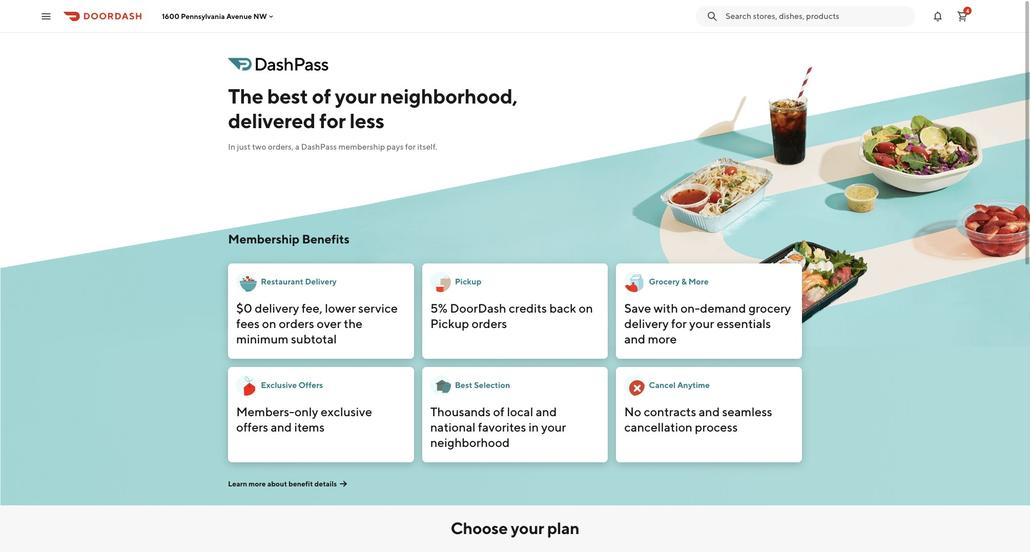 Task type: describe. For each thing, give the bounding box(es) containing it.
seamless
[[723, 404, 773, 419]]

with
[[654, 301, 678, 315]]

learn more about benefit details
[[228, 480, 337, 488]]

itself.
[[417, 142, 437, 152]]

over
[[317, 316, 341, 331]]

benefit
[[289, 480, 313, 488]]

orders,
[[268, 142, 294, 152]]

essentials
[[717, 316, 771, 331]]

minimum
[[236, 332, 289, 346]]

doordash
[[450, 301, 506, 315]]

0 vertical spatial pickup
[[455, 277, 482, 287]]

only
[[295, 404, 318, 419]]

neighborhood,
[[380, 84, 518, 108]]

grocery
[[649, 277, 680, 287]]

cancellation
[[625, 420, 693, 434]]

selection
[[474, 380, 510, 390]]

your inside thousands of local and national favorites in your neighborhood
[[541, 420, 566, 434]]

0 horizontal spatial more
[[249, 480, 266, 488]]

subtotal
[[291, 332, 337, 346]]

local
[[507, 404, 533, 419]]

exclusive
[[261, 380, 297, 390]]

5%
[[430, 301, 448, 315]]

9 items, open order cart image
[[957, 10, 969, 22]]

exclusive offers
[[261, 380, 323, 390]]

membership
[[228, 232, 300, 246]]

of inside thousands of local and national favorites in your neighborhood
[[493, 404, 505, 419]]

choose your plan
[[451, 518, 580, 538]]

1600 pennsylvania avenue nw
[[162, 12, 267, 20]]

Store search: begin typing to search for stores available on DoorDash text field
[[726, 11, 909, 22]]

the
[[344, 316, 363, 331]]

exclusive
[[321, 404, 372, 419]]

1600
[[162, 12, 179, 20]]

orders inside 5% doordash credits back on pickup orders
[[472, 316, 507, 331]]

delivery inside the $0 delivery fee, lower service fees on orders over the minimum subtotal
[[255, 301, 299, 315]]

anytime
[[678, 380, 710, 390]]

the
[[228, 84, 263, 108]]

&
[[682, 277, 687, 287]]

more inside save with on-demand grocery delivery for your essentials and more
[[648, 332, 677, 346]]

members-only exclusive offers and items
[[236, 404, 372, 434]]

two
[[252, 142, 266, 152]]

contracts
[[644, 404, 697, 419]]

and inside no contracts and seamless cancellation process
[[699, 404, 720, 419]]

for for save
[[671, 316, 687, 331]]

no contracts and seamless cancellation process
[[625, 404, 773, 434]]

grocery & more
[[649, 277, 709, 287]]

$0
[[236, 301, 252, 315]]

members-
[[236, 404, 295, 419]]

on-
[[681, 301, 700, 315]]

delivered
[[228, 109, 316, 133]]

plan
[[547, 518, 580, 538]]

no
[[625, 404, 642, 419]]

benefits
[[302, 232, 350, 246]]

details
[[315, 480, 337, 488]]

thousands of local and national favorites in your neighborhood
[[430, 404, 566, 450]]

a
[[295, 142, 300, 152]]

avenue
[[226, 12, 252, 20]]



Task type: locate. For each thing, give the bounding box(es) containing it.
and inside save with on-demand grocery delivery for your essentials and more
[[625, 332, 646, 346]]

1600 pennsylvania avenue nw button
[[162, 12, 275, 20]]

pickup up doordash
[[455, 277, 482, 287]]

for up in just two orders, a dashpass membership pays for itself.
[[319, 109, 346, 133]]

offers
[[299, 380, 323, 390]]

for inside save with on-demand grocery delivery for your essentials and more
[[671, 316, 687, 331]]

1 horizontal spatial of
[[493, 404, 505, 419]]

demand
[[700, 301, 746, 315]]

of up favorites
[[493, 404, 505, 419]]

for for the
[[319, 109, 346, 133]]

on inside 5% doordash credits back on pickup orders
[[579, 301, 593, 315]]

nw
[[253, 12, 267, 20]]

save
[[625, 301, 651, 315]]

pickup
[[455, 277, 482, 287], [430, 316, 469, 331]]

1 vertical spatial of
[[493, 404, 505, 419]]

your right in on the bottom
[[541, 420, 566, 434]]

delivery inside save with on-demand grocery delivery for your essentials and more
[[625, 316, 669, 331]]

0 vertical spatial on
[[579, 301, 593, 315]]

favorites
[[478, 420, 526, 434]]

back
[[550, 301, 577, 315]]

and inside members-only exclusive offers and items
[[271, 420, 292, 434]]

5% doordash credits back on pickup orders
[[430, 301, 593, 331]]

restaurant delivery
[[261, 277, 337, 287]]

orders down fee,
[[279, 316, 314, 331]]

1 horizontal spatial for
[[405, 142, 416, 152]]

of inside the best of your neighborhood, delivered for less
[[312, 84, 331, 108]]

cancel anytime
[[649, 380, 710, 390]]

items
[[294, 420, 325, 434]]

neighborhood
[[430, 435, 510, 450]]

0 horizontal spatial for
[[319, 109, 346, 133]]

membership
[[339, 142, 385, 152]]

0 vertical spatial delivery
[[255, 301, 299, 315]]

0 vertical spatial of
[[312, 84, 331, 108]]

your inside the best of your neighborhood, delivered for less
[[335, 84, 376, 108]]

thousands
[[430, 404, 491, 419]]

and up in on the bottom
[[536, 404, 557, 419]]

on
[[579, 301, 593, 315], [262, 316, 276, 331]]

process
[[695, 420, 738, 434]]

about
[[267, 480, 287, 488]]

less
[[350, 109, 384, 133]]

1 vertical spatial delivery
[[625, 316, 669, 331]]

1 horizontal spatial orders
[[472, 316, 507, 331]]

$0 delivery fee, lower service fees on orders over the minimum subtotal
[[236, 301, 398, 346]]

delivery down restaurant
[[255, 301, 299, 315]]

more
[[689, 277, 709, 287]]

delivery
[[255, 301, 299, 315], [625, 316, 669, 331]]

1 horizontal spatial more
[[648, 332, 677, 346]]

on up minimum
[[262, 316, 276, 331]]

0 vertical spatial for
[[319, 109, 346, 133]]

for down on-
[[671, 316, 687, 331]]

and up process
[[699, 404, 720, 419]]

pickup inside 5% doordash credits back on pickup orders
[[430, 316, 469, 331]]

dashpass
[[301, 142, 337, 152]]

save with on-demand grocery delivery for your essentials and more
[[625, 301, 791, 346]]

the best of your neighborhood, delivered for less
[[228, 84, 518, 133]]

1 horizontal spatial on
[[579, 301, 593, 315]]

more
[[648, 332, 677, 346], [249, 480, 266, 488]]

for inside the best of your neighborhood, delivered for less
[[319, 109, 346, 133]]

credits
[[509, 301, 547, 315]]

for
[[319, 109, 346, 133], [405, 142, 416, 152], [671, 316, 687, 331]]

of
[[312, 84, 331, 108], [493, 404, 505, 419]]

grocery
[[749, 301, 791, 315]]

on right back
[[579, 301, 593, 315]]

your down on-
[[690, 316, 714, 331]]

4
[[966, 7, 969, 14]]

1 vertical spatial pickup
[[430, 316, 469, 331]]

2 vertical spatial for
[[671, 316, 687, 331]]

delivery down save
[[625, 316, 669, 331]]

1 vertical spatial more
[[249, 480, 266, 488]]

and
[[625, 332, 646, 346], [536, 404, 557, 419], [699, 404, 720, 419], [271, 420, 292, 434]]

and inside thousands of local and national favorites in your neighborhood
[[536, 404, 557, 419]]

1 orders from the left
[[279, 316, 314, 331]]

choose
[[451, 518, 508, 538]]

1 vertical spatial for
[[405, 142, 416, 152]]

orders down doordash
[[472, 316, 507, 331]]

delivery
[[305, 277, 337, 287]]

pennsylvania
[[181, 12, 225, 20]]

0 horizontal spatial delivery
[[255, 301, 299, 315]]

service
[[358, 301, 398, 315]]

for right pays
[[405, 142, 416, 152]]

0 horizontal spatial orders
[[279, 316, 314, 331]]

in
[[228, 142, 235, 152]]

lower
[[325, 301, 356, 315]]

best selection
[[455, 380, 510, 390]]

and down the members-
[[271, 420, 292, 434]]

fees
[[236, 316, 260, 331]]

pickup down 5%
[[430, 316, 469, 331]]

more right learn
[[249, 480, 266, 488]]

4 button
[[953, 6, 973, 26]]

0 horizontal spatial on
[[262, 316, 276, 331]]

pays
[[387, 142, 404, 152]]

orders
[[279, 316, 314, 331], [472, 316, 507, 331]]

1 horizontal spatial delivery
[[625, 316, 669, 331]]

1 vertical spatial on
[[262, 316, 276, 331]]

offers
[[236, 420, 268, 434]]

notification bell image
[[932, 10, 944, 22]]

just
[[237, 142, 251, 152]]

restaurant
[[261, 277, 303, 287]]

0 vertical spatial more
[[648, 332, 677, 346]]

of right best
[[312, 84, 331, 108]]

2 horizontal spatial for
[[671, 316, 687, 331]]

on inside the $0 delivery fee, lower service fees on orders over the minimum subtotal
[[262, 316, 276, 331]]

open menu image
[[40, 10, 52, 22]]

your inside save with on-demand grocery delivery for your essentials and more
[[690, 316, 714, 331]]

in just two orders, a dashpass membership pays for itself.
[[228, 142, 437, 152]]

0 horizontal spatial of
[[312, 84, 331, 108]]

cancel
[[649, 380, 676, 390]]

best
[[267, 84, 308, 108]]

2 orders from the left
[[472, 316, 507, 331]]

more down 'with'
[[648, 332, 677, 346]]

in
[[529, 420, 539, 434]]

national
[[430, 420, 476, 434]]

your
[[335, 84, 376, 108], [690, 316, 714, 331], [541, 420, 566, 434], [511, 518, 544, 538]]

orders inside the $0 delivery fee, lower service fees on orders over the minimum subtotal
[[279, 316, 314, 331]]

membership benefits
[[228, 232, 350, 246]]

and down save
[[625, 332, 646, 346]]

your up less
[[335, 84, 376, 108]]

fee,
[[302, 301, 323, 315]]

best
[[455, 380, 472, 390]]

your left plan
[[511, 518, 544, 538]]

learn
[[228, 480, 247, 488]]



Task type: vqa. For each thing, say whether or not it's contained in the screenshot.
for within the Save with on-demand grocery delivery for your essentials and more
yes



